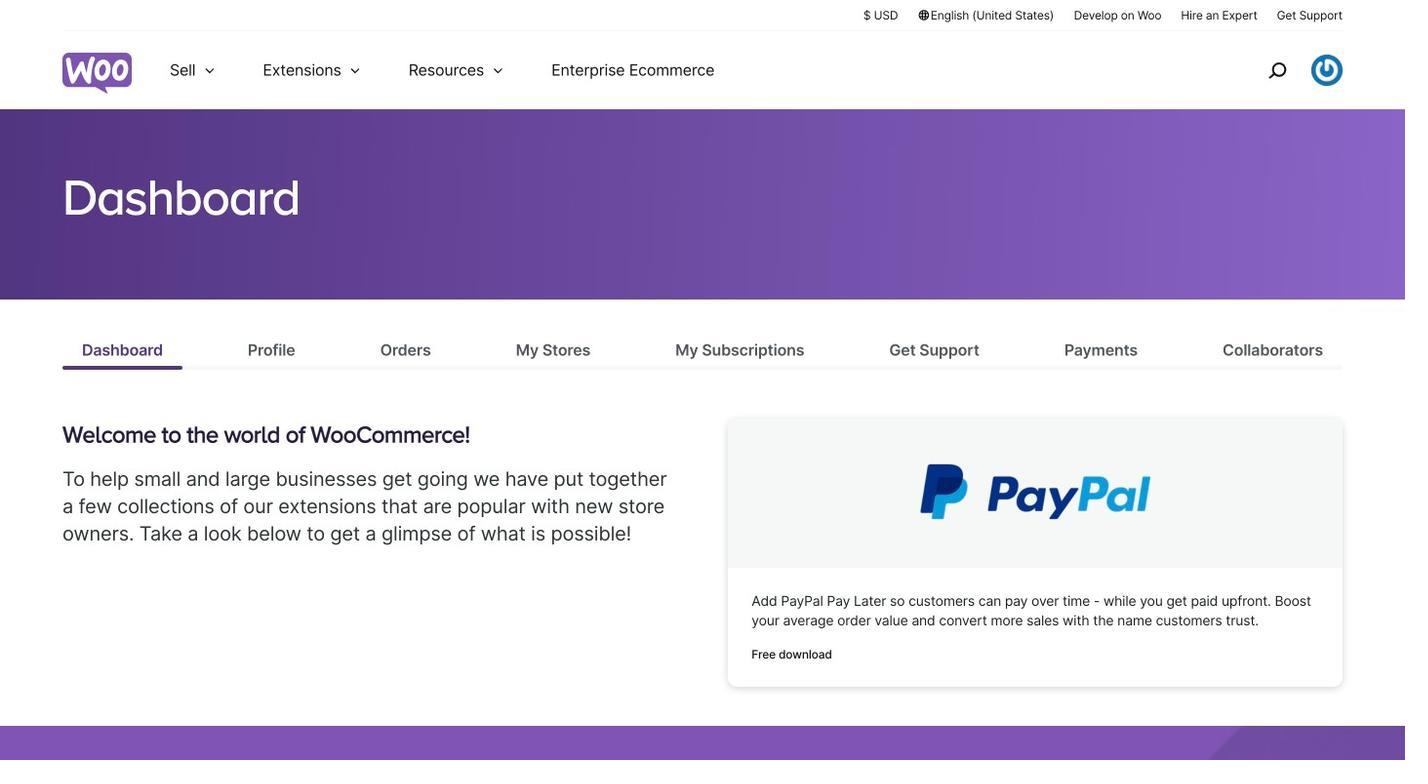 Task type: vqa. For each thing, say whether or not it's contained in the screenshot.
Search image
yes



Task type: describe. For each thing, give the bounding box(es) containing it.
open account menu image
[[1311, 55, 1343, 86]]



Task type: locate. For each thing, give the bounding box(es) containing it.
service navigation menu element
[[1227, 39, 1343, 102]]

search image
[[1262, 55, 1293, 86]]



